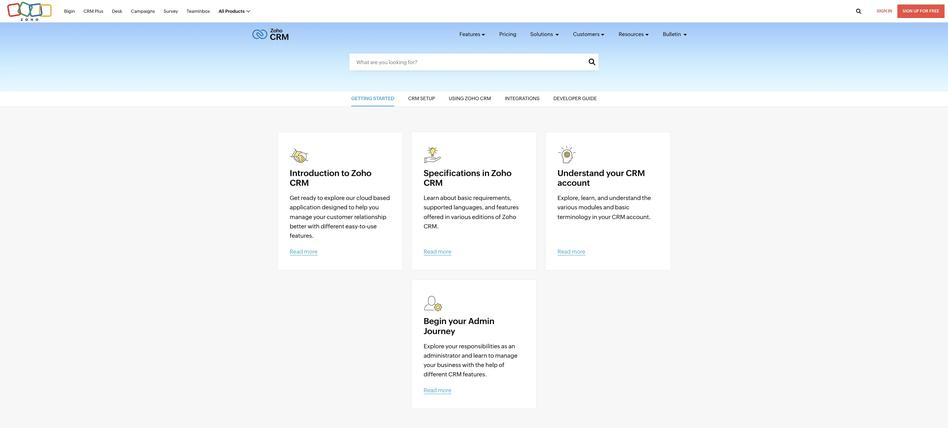 Task type: locate. For each thing, give the bounding box(es) containing it.
crm down business
[[449, 371, 462, 378]]

1 horizontal spatial various
[[558, 204, 578, 211]]

with
[[308, 223, 320, 230], [463, 362, 475, 369]]

begin
[[424, 317, 447, 326]]

read more link for understand your crm account
[[558, 249, 586, 256]]

explore your responsibilities as an administrator and learn to manage your business with the help of different crm features.
[[424, 343, 518, 378]]

your inside explore, learn, and understand the various modules and basic terminology in your crm account.
[[599, 214, 611, 221]]

you
[[369, 204, 379, 211]]

easy-
[[346, 223, 360, 230]]

to down our
[[349, 204, 355, 211]]

and inside explore your responsibilities as an administrator and learn to manage your business with the help of different crm features.
[[462, 353, 473, 359]]

0 vertical spatial the
[[643, 195, 652, 202]]

1 vertical spatial manage
[[496, 353, 518, 359]]

0 horizontal spatial help
[[356, 204, 368, 211]]

in down supported
[[445, 214, 450, 221]]

help down 'cloud'
[[356, 204, 368, 211]]

0 vertical spatial manage
[[290, 214, 312, 221]]

your down "administrator"
[[424, 362, 436, 369]]

basic inside explore, learn, and understand the various modules and basic terminology in your crm account.
[[616, 204, 630, 211]]

in down the modules
[[593, 214, 598, 221]]

crm inside introduction to zoho crm
[[290, 179, 309, 188]]

1 horizontal spatial with
[[463, 362, 475, 369]]

more
[[304, 249, 318, 255], [438, 249, 452, 255], [572, 249, 586, 255], [438, 388, 452, 394]]

products
[[225, 9, 245, 14]]

and right the modules
[[604, 204, 614, 211]]

about
[[441, 195, 457, 202]]

admin
[[469, 317, 495, 326]]

read more link
[[290, 249, 318, 256], [424, 249, 452, 256], [558, 249, 586, 256], [424, 388, 452, 395]]

manage down as
[[496, 353, 518, 359]]

help
[[356, 204, 368, 211], [486, 362, 498, 369]]

use
[[367, 223, 377, 230]]

pricing link
[[500, 25, 517, 44]]

1 horizontal spatial help
[[486, 362, 498, 369]]

features. down "learn"
[[463, 371, 487, 378]]

all products link
[[219, 5, 250, 18]]

your crm
[[607, 169, 646, 178]]

cloud
[[357, 195, 372, 202]]

of inside learn about basic requirements, supported languages, and features offered in various editions of zoho crm.
[[496, 214, 501, 221]]

zoho inside introduction to zoho crm
[[352, 169, 372, 178]]

1 horizontal spatial different
[[424, 371, 448, 378]]

getting
[[352, 96, 372, 101]]

requirements,
[[474, 195, 512, 202]]

0 vertical spatial different
[[321, 223, 345, 230]]

1 vertical spatial different
[[424, 371, 448, 378]]

crm
[[84, 9, 94, 14], [409, 96, 420, 101], [481, 96, 491, 101], [290, 179, 309, 188], [424, 179, 443, 188], [612, 214, 626, 221], [449, 371, 462, 378]]

read more for begin your admin journey
[[424, 388, 452, 394]]

of down features
[[496, 214, 501, 221]]

zoho up 'cloud'
[[352, 169, 372, 178]]

read for introduction to zoho crm
[[290, 249, 303, 255]]

1 vertical spatial features.
[[463, 371, 487, 378]]

and
[[598, 195, 609, 202], [485, 204, 496, 211], [604, 204, 614, 211], [462, 353, 473, 359]]

teaminbox link
[[187, 5, 210, 18]]

features. inside get ready to explore our cloud based application designed to help you manage your customer relationship better with different easy-to-use features.
[[290, 233, 314, 240]]

read more link for introduction to zoho crm
[[290, 249, 318, 256]]

learn,
[[582, 195, 597, 202]]

of
[[496, 214, 501, 221], [499, 362, 505, 369]]

with down "learn"
[[463, 362, 475, 369]]

desk link
[[112, 5, 122, 18]]

0 horizontal spatial with
[[308, 223, 320, 230]]

1 horizontal spatial manage
[[496, 353, 518, 359]]

account.
[[627, 214, 652, 221]]

various
[[558, 204, 578, 211], [451, 214, 471, 221]]

0 vertical spatial zoho
[[352, 169, 372, 178]]

0 vertical spatial basic
[[458, 195, 473, 202]]

1 vertical spatial zoho
[[503, 214, 517, 221]]

your down application
[[314, 214, 326, 221]]

an
[[509, 343, 516, 350]]

supported
[[424, 204, 453, 211]]

0 horizontal spatial manage
[[290, 214, 312, 221]]

all products
[[219, 9, 245, 14]]

specifications
[[424, 169, 481, 178]]

basic inside learn about basic requirements, supported languages, and features offered in various editions of zoho crm.
[[458, 195, 473, 202]]

1 vertical spatial help
[[486, 362, 498, 369]]

crm.
[[424, 223, 439, 230]]

manage inside get ready to explore our cloud based application designed to help you manage your customer relationship better with different easy-to-use features.
[[290, 214, 312, 221]]

to
[[342, 169, 350, 178], [318, 195, 323, 202], [349, 204, 355, 211], [489, 353, 494, 359]]

read more for understand your crm account
[[558, 249, 586, 255]]

plus
[[95, 9, 103, 14]]

1 vertical spatial with
[[463, 362, 475, 369]]

0 vertical spatial of
[[496, 214, 501, 221]]

sign
[[878, 9, 888, 14]]

crm up 'get'
[[290, 179, 309, 188]]

1 in from the left
[[445, 214, 450, 221]]

various down the explore,
[[558, 204, 578, 211]]

your
[[314, 214, 326, 221], [599, 214, 611, 221], [449, 317, 467, 326], [446, 343, 458, 350], [424, 362, 436, 369]]

the
[[643, 195, 652, 202], [476, 362, 485, 369]]

1 vertical spatial basic
[[616, 204, 630, 211]]

in inside explore, learn, and understand the various modules and basic terminology in your crm account.
[[593, 214, 598, 221]]

crm left plus
[[84, 9, 94, 14]]

the up account.
[[643, 195, 652, 202]]

0 vertical spatial with
[[308, 223, 320, 230]]

getting started
[[352, 96, 395, 101]]

developer
[[554, 96, 582, 101]]

setup
[[421, 96, 435, 101]]

various down languages,
[[451, 214, 471, 221]]

read for understand your crm account
[[558, 249, 571, 255]]

administrator
[[424, 353, 461, 359]]

to inside introduction to zoho crm
[[342, 169, 350, 178]]

1 horizontal spatial the
[[643, 195, 652, 202]]

1 vertical spatial the
[[476, 362, 485, 369]]

resources
[[619, 31, 644, 37]]

basic
[[458, 195, 473, 202], [616, 204, 630, 211]]

begin your admin journey
[[424, 317, 495, 336]]

features.
[[290, 233, 314, 240], [463, 371, 487, 378]]

and right learn,
[[598, 195, 609, 202]]

of inside explore your responsibilities as an administrator and learn to manage your business with the help of different crm features.
[[499, 362, 505, 369]]

1 horizontal spatial in
[[593, 214, 598, 221]]

the down "learn"
[[476, 362, 485, 369]]

0 horizontal spatial zoho
[[352, 169, 372, 178]]

guide
[[583, 96, 597, 101]]

and left "learn"
[[462, 353, 473, 359]]

understand
[[558, 169, 605, 178]]

and down requirements,
[[485, 204, 496, 211]]

read for begin your admin journey
[[424, 388, 437, 394]]

crm right zoho on the top
[[481, 96, 491, 101]]

manage up better
[[290, 214, 312, 221]]

zoho crm logo image
[[252, 27, 289, 42]]

1 vertical spatial of
[[499, 362, 505, 369]]

features. down better
[[290, 233, 314, 240]]

your up journey
[[449, 317, 467, 326]]

introduction to zoho crm
[[290, 169, 372, 188]]

all
[[219, 9, 224, 14]]

to right "learn"
[[489, 353, 494, 359]]

0 horizontal spatial various
[[451, 214, 471, 221]]

read more for specifications in zoho crm
[[424, 249, 452, 255]]

understand
[[610, 195, 641, 202]]

survey link
[[164, 5, 178, 18]]

crm down understand on the right of the page
[[612, 214, 626, 221]]

1 vertical spatial various
[[451, 214, 471, 221]]

read more
[[290, 249, 318, 255], [424, 249, 452, 255], [558, 249, 586, 255], [424, 388, 452, 394]]

in inside learn about basic requirements, supported languages, and features offered in various editions of zoho crm.
[[445, 214, 450, 221]]

1 horizontal spatial basic
[[616, 204, 630, 211]]

None button
[[589, 59, 596, 66]]

help inside explore your responsibilities as an administrator and learn to manage your business with the help of different crm features.
[[486, 362, 498, 369]]

business
[[437, 362, 462, 369]]

your down the modules
[[599, 214, 611, 221]]

1 horizontal spatial zoho
[[503, 214, 517, 221]]

languages,
[[454, 204, 484, 211]]

sign in
[[878, 9, 893, 14]]

crm inside specifications in zoho crm
[[424, 179, 443, 188]]

zoho down features
[[503, 214, 517, 221]]

manage
[[290, 214, 312, 221], [496, 353, 518, 359]]

0 horizontal spatial the
[[476, 362, 485, 369]]

different down business
[[424, 371, 448, 378]]

basic up languages,
[[458, 195, 473, 202]]

1 horizontal spatial features.
[[463, 371, 487, 378]]

crm up learn
[[424, 179, 443, 188]]

basic down understand on the right of the page
[[616, 204, 630, 211]]

0 vertical spatial various
[[558, 204, 578, 211]]

0 horizontal spatial different
[[321, 223, 345, 230]]

read
[[290, 249, 303, 255], [424, 249, 437, 255], [558, 249, 571, 255], [424, 388, 437, 394]]

help down "learn"
[[486, 362, 498, 369]]

of down as
[[499, 362, 505, 369]]

0 horizontal spatial basic
[[458, 195, 473, 202]]

in
[[445, 214, 450, 221], [593, 214, 598, 221]]

to up our
[[342, 169, 350, 178]]

with right better
[[308, 223, 320, 230]]

0 horizontal spatial in
[[445, 214, 450, 221]]

crm inside explore your responsibilities as an administrator and learn to manage your business with the help of different crm features.
[[449, 371, 462, 378]]

0 vertical spatial help
[[356, 204, 368, 211]]

more for begin your admin journey
[[438, 388, 452, 394]]

2 in from the left
[[593, 214, 598, 221]]

explore
[[325, 195, 345, 202]]

the inside explore your responsibilities as an administrator and learn to manage your business with the help of different crm features.
[[476, 362, 485, 369]]

get
[[290, 195, 300, 202]]

0 horizontal spatial features.
[[290, 233, 314, 240]]

different down "customer"
[[321, 223, 345, 230]]

read more for introduction to zoho crm
[[290, 249, 318, 255]]

0 vertical spatial features.
[[290, 233, 314, 240]]

different
[[321, 223, 345, 230], [424, 371, 448, 378]]



Task type: describe. For each thing, give the bounding box(es) containing it.
to-
[[360, 223, 367, 230]]

sign
[[903, 9, 913, 14]]

learn
[[474, 353, 488, 359]]

using zoho crm
[[449, 96, 491, 101]]

with inside explore your responsibilities as an administrator and learn to manage your business with the help of different crm features.
[[463, 362, 475, 369]]

our
[[346, 195, 356, 202]]

modules
[[579, 204, 603, 211]]

terminology
[[558, 214, 592, 221]]

developer guide
[[554, 96, 597, 101]]

better
[[290, 223, 307, 230]]

teaminbox
[[187, 9, 210, 14]]

sign in link
[[872, 5, 898, 18]]

explore, learn, and understand the various modules and basic terminology in your crm account.
[[558, 195, 652, 221]]

features
[[460, 31, 481, 37]]

as
[[502, 343, 508, 350]]

bigin link
[[64, 5, 75, 18]]

explore
[[424, 343, 445, 350]]

specifications in zoho crm
[[424, 169, 512, 188]]

more for introduction to zoho crm
[[304, 249, 318, 255]]

designed
[[322, 204, 348, 211]]

and inside learn about basic requirements, supported languages, and features offered in various editions of zoho crm.
[[485, 204, 496, 211]]

pricing
[[500, 31, 517, 37]]

desk
[[112, 9, 122, 14]]

features
[[497, 204, 519, 211]]

different inside get ready to explore our cloud based application designed to help you manage your customer relationship better with different easy-to-use features.
[[321, 223, 345, 230]]

bulletin
[[664, 31, 683, 37]]

learn
[[424, 195, 439, 202]]

for
[[921, 9, 929, 14]]

bigin
[[64, 9, 75, 14]]

to right 'ready'
[[318, 195, 323, 202]]

editions
[[472, 214, 495, 221]]

different inside explore your responsibilities as an administrator and learn to manage your business with the help of different crm features.
[[424, 371, 448, 378]]

crm inside explore, learn, and understand the various modules and basic terminology in your crm account.
[[612, 214, 626, 221]]

various inside learn about basic requirements, supported languages, and features offered in various editions of zoho crm.
[[451, 214, 471, 221]]

crm plus link
[[84, 5, 103, 18]]

solutions
[[531, 31, 555, 37]]

offered
[[424, 214, 444, 221]]

free
[[930, 9, 940, 14]]

crm left setup
[[409, 96, 420, 101]]

using
[[449, 96, 464, 101]]

your inside begin your admin journey
[[449, 317, 467, 326]]

customers
[[574, 31, 600, 37]]

zoho inside learn about basic requirements, supported languages, and features offered in various editions of zoho crm.
[[503, 214, 517, 221]]

bulletin link
[[664, 25, 688, 44]]

learn about basic requirements, supported languages, and features offered in various editions of zoho crm.
[[424, 195, 519, 230]]

get ready to explore our cloud based application designed to help you manage your customer relationship better with different easy-to-use features.
[[290, 195, 390, 240]]

manage inside explore your responsibilities as an administrator and learn to manage your business with the help of different crm features.
[[496, 353, 518, 359]]

with inside get ready to explore our cloud based application designed to help you manage your customer relationship better with different easy-to-use features.
[[308, 223, 320, 230]]

based
[[374, 195, 390, 202]]

resources link
[[619, 25, 650, 44]]

more for understand your crm account
[[572, 249, 586, 255]]

relationship
[[355, 214, 387, 221]]

in zoho
[[483, 169, 512, 178]]

read for specifications in zoho crm
[[424, 249, 437, 255]]

more for specifications in zoho crm
[[438, 249, 452, 255]]

the inside explore, learn, and understand the various modules and basic terminology in your crm account.
[[643, 195, 652, 202]]

ready
[[301, 195, 316, 202]]

crm plus
[[84, 9, 103, 14]]

campaigns
[[131, 9, 155, 14]]

application
[[290, 204, 321, 211]]

started
[[374, 96, 395, 101]]

sign up for free
[[903, 9, 940, 14]]

sign up for free link
[[898, 5, 945, 18]]

up
[[914, 9, 920, 14]]

to inside explore your responsibilities as an administrator and learn to manage your business with the help of different crm features.
[[489, 353, 494, 359]]

survey
[[164, 9, 178, 14]]

read more link for specifications in zoho crm
[[424, 249, 452, 256]]

integrations
[[505, 96, 540, 101]]

solutions link
[[531, 25, 560, 44]]

features. inside explore your responsibilities as an administrator and learn to manage your business with the help of different crm features.
[[463, 371, 487, 378]]

zoho
[[465, 96, 480, 101]]

features link
[[460, 25, 486, 44]]

account
[[558, 179, 591, 188]]

read more link for begin your admin journey
[[424, 388, 452, 395]]

various inside explore, learn, and understand the various modules and basic terminology in your crm account.
[[558, 204, 578, 211]]

your inside get ready to explore our cloud based application designed to help you manage your customer relationship better with different easy-to-use features.
[[314, 214, 326, 221]]

customer
[[327, 214, 353, 221]]

crm setup
[[409, 96, 435, 101]]

explore,
[[558, 195, 580, 202]]

journey
[[424, 327, 456, 336]]

campaigns link
[[131, 5, 155, 18]]

in
[[889, 9, 893, 14]]

help inside get ready to explore our cloud based application designed to help you manage your customer relationship better with different easy-to-use features.
[[356, 204, 368, 211]]

What are you looking for? text field
[[350, 53, 599, 71]]

introduction
[[290, 169, 340, 178]]

understand your crm account
[[558, 169, 646, 188]]

your up "administrator"
[[446, 343, 458, 350]]



Task type: vqa. For each thing, say whether or not it's contained in the screenshot.


